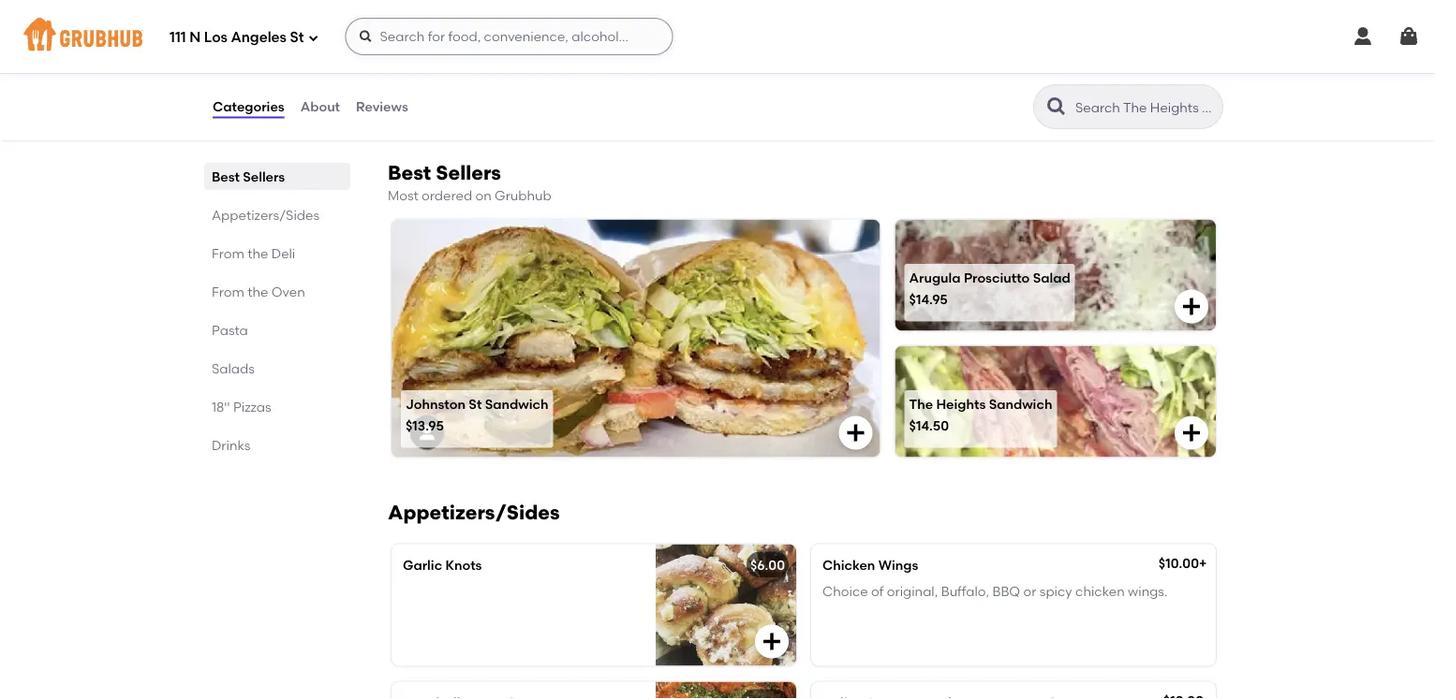 Task type: describe. For each thing, give the bounding box(es) containing it.
categories button
[[212, 73, 285, 141]]

about
[[300, 99, 340, 115]]

deli
[[271, 245, 295, 261]]

$13.95
[[406, 418, 444, 434]]

start
[[324, 30, 355, 46]]

chicken wings
[[823, 557, 918, 573]]

$10.00 +
[[1159, 556, 1207, 572]]

arugula
[[909, 270, 961, 286]]

reviews button
[[355, 73, 409, 141]]

the
[[909, 396, 933, 412]]

most
[[388, 187, 418, 203]]

chicken
[[1076, 584, 1125, 600]]

grubhub
[[495, 187, 552, 203]]

$10.00
[[1159, 556, 1199, 572]]

drinks
[[212, 438, 250, 453]]

arugula prosciutto salad $14.95
[[909, 270, 1071, 308]]

best for best sellers most ordered on grubhub
[[388, 160, 431, 184]]

pizzas
[[233, 399, 271, 415]]

wings.
[[1128, 584, 1168, 600]]

svg image inside "preorder" button
[[212, 28, 230, 47]]

Search The Heights Deli and Bottle Shop search field
[[1074, 98, 1217, 116]]

from for from the oven
[[212, 284, 244, 300]]

18" pizzas
[[212, 399, 271, 415]]

wings
[[878, 557, 918, 573]]

knots
[[445, 557, 482, 573]]

the heights sandwich $14.50
[[909, 396, 1052, 434]]

appetizers/sides inside tab
[[212, 207, 320, 223]]

n
[[189, 29, 201, 46]]

best sellers most ordered on grubhub
[[388, 160, 552, 203]]

johnston st sandwich $13.95
[[406, 396, 548, 434]]

spicy
[[1040, 584, 1072, 600]]

18"
[[212, 399, 230, 415]]

from the deli tab
[[212, 244, 343, 263]]

drinks tab
[[212, 436, 343, 455]]

buffalo,
[[941, 584, 989, 600]]

main navigation navigation
[[0, 0, 1435, 73]]

sellers for best sellers most ordered on grubhub
[[436, 160, 501, 184]]

111
[[170, 29, 186, 46]]

prosciutto
[[964, 270, 1030, 286]]

from the oven tab
[[212, 282, 343, 302]]

from for from the deli
[[212, 245, 244, 261]]

pasta
[[212, 322, 248, 338]]

appetizers/sides tab
[[212, 205, 343, 225]]

garlic knots
[[403, 557, 482, 573]]

sandwich for johnston st sandwich
[[485, 396, 548, 412]]

preorder button
[[212, 21, 290, 55]]

start group order
[[324, 30, 434, 46]]

the for deli
[[248, 245, 268, 261]]

ordered
[[422, 187, 472, 203]]

choice
[[823, 584, 868, 600]]

choice of original, buffalo, bbq or spicy chicken wings.
[[823, 584, 1168, 600]]

about button
[[299, 73, 341, 141]]

chicken
[[823, 557, 875, 573]]



Task type: locate. For each thing, give the bounding box(es) containing it.
appetizers/sides up knots
[[388, 501, 560, 525]]

from the deli
[[212, 245, 295, 261]]

sandwich inside "johnston st sandwich $13.95"
[[485, 396, 548, 412]]

0 vertical spatial the
[[248, 245, 268, 261]]

sellers up on
[[436, 160, 501, 184]]

garlic knots image
[[656, 545, 796, 667]]

best sellers tab
[[212, 167, 343, 186]]

sandwich right "johnston"
[[485, 396, 548, 412]]

or
[[1024, 584, 1037, 600]]

0 horizontal spatial best
[[212, 169, 240, 185]]

the left the oven
[[248, 284, 268, 300]]

of
[[871, 584, 884, 600]]

the inside tab
[[248, 284, 268, 300]]

sellers inside tab
[[243, 169, 285, 185]]

18" pizzas tab
[[212, 397, 343, 417]]

best
[[388, 160, 431, 184], [212, 169, 240, 185]]

angeles
[[231, 29, 287, 46]]

meatballs appetizer image
[[656, 683, 796, 700]]

1 horizontal spatial sellers
[[436, 160, 501, 184]]

1 horizontal spatial appetizers/sides
[[388, 501, 560, 525]]

original,
[[887, 584, 938, 600]]

garlic
[[403, 557, 442, 573]]

the
[[248, 245, 268, 261], [248, 284, 268, 300]]

1 vertical spatial appetizers/sides
[[388, 501, 560, 525]]

the for oven
[[248, 284, 268, 300]]

from up pasta
[[212, 284, 244, 300]]

from the oven
[[212, 284, 305, 300]]

2 from from the top
[[212, 284, 244, 300]]

sellers
[[436, 160, 501, 184], [243, 169, 285, 185]]

sellers inside best sellers most ordered on grubhub
[[436, 160, 501, 184]]

sellers up appetizers/sides tab
[[243, 169, 285, 185]]

1 horizontal spatial sandwich
[[989, 396, 1052, 412]]

0 horizontal spatial sellers
[[243, 169, 285, 185]]

sandwich for the heights sandwich
[[989, 396, 1052, 412]]

0 horizontal spatial sandwich
[[485, 396, 548, 412]]

$14.50
[[909, 418, 949, 434]]

1 horizontal spatial best
[[388, 160, 431, 184]]

start group order button
[[302, 21, 434, 55]]

$14.95
[[909, 292, 948, 308]]

sandwich right heights
[[989, 396, 1052, 412]]

best inside tab
[[212, 169, 240, 185]]

categories
[[213, 99, 284, 115]]

sellers for best sellers
[[243, 169, 285, 185]]

sandwich inside the heights sandwich $14.50
[[989, 396, 1052, 412]]

the inside tab
[[248, 245, 268, 261]]

on
[[475, 187, 492, 203]]

st right "johnston"
[[469, 396, 482, 412]]

0 vertical spatial st
[[290, 29, 304, 46]]

from inside tab
[[212, 284, 244, 300]]

salads tab
[[212, 359, 343, 378]]

1 vertical spatial the
[[248, 284, 268, 300]]

preorder
[[234, 30, 290, 46]]

0 horizontal spatial st
[[290, 29, 304, 46]]

reviews
[[356, 99, 408, 115]]

salad
[[1033, 270, 1071, 286]]

2 the from the top
[[248, 284, 268, 300]]

st
[[290, 29, 304, 46], [469, 396, 482, 412]]

group
[[358, 30, 396, 46]]

1 sandwich from the left
[[485, 396, 548, 412]]

the left deli at the left
[[248, 245, 268, 261]]

johnston
[[406, 396, 466, 412]]

best up most
[[388, 160, 431, 184]]

people icon image
[[302, 28, 320, 47]]

+
[[1199, 556, 1207, 572]]

Search for food, convenience, alcohol... search field
[[345, 18, 673, 55]]

best sellers
[[212, 169, 285, 185]]

best inside best sellers most ordered on grubhub
[[388, 160, 431, 184]]

1 from from the top
[[212, 245, 244, 261]]

search icon image
[[1046, 96, 1068, 118]]

order
[[400, 30, 434, 46]]

0 horizontal spatial appetizers/sides
[[212, 207, 320, 223]]

1 the from the top
[[248, 245, 268, 261]]

$6.00
[[750, 557, 785, 573]]

from
[[212, 245, 244, 261], [212, 284, 244, 300]]

heights
[[936, 396, 986, 412]]

st right angeles
[[290, 29, 304, 46]]

0 vertical spatial from
[[212, 245, 244, 261]]

svg image
[[1352, 25, 1374, 48], [1398, 25, 1420, 48], [212, 28, 230, 47], [1180, 296, 1203, 318], [761, 631, 783, 653]]

appetizers/sides
[[212, 207, 320, 223], [388, 501, 560, 525]]

los
[[204, 29, 228, 46]]

1 vertical spatial from
[[212, 284, 244, 300]]

st inside "johnston st sandwich $13.95"
[[469, 396, 482, 412]]

0 vertical spatial appetizers/sides
[[212, 207, 320, 223]]

oven
[[271, 284, 305, 300]]

salads
[[212, 361, 255, 377]]

pasta tab
[[212, 320, 343, 340]]

best up appetizers/sides tab
[[212, 169, 240, 185]]

svg image
[[358, 29, 373, 44], [308, 32, 319, 44], [845, 422, 867, 445], [1180, 422, 1203, 445]]

bbq
[[992, 584, 1020, 600]]

1 vertical spatial st
[[469, 396, 482, 412]]

best for best sellers
[[212, 169, 240, 185]]

2 sandwich from the left
[[989, 396, 1052, 412]]

111 n los angeles st
[[170, 29, 304, 46]]

appetizers/sides down best sellers tab at top
[[212, 207, 320, 223]]

from up from the oven
[[212, 245, 244, 261]]

sandwich
[[485, 396, 548, 412], [989, 396, 1052, 412]]

st inside main navigation navigation
[[290, 29, 304, 46]]

1 horizontal spatial st
[[469, 396, 482, 412]]

from inside tab
[[212, 245, 244, 261]]



Task type: vqa. For each thing, say whether or not it's contained in the screenshot.
Pickup
no



